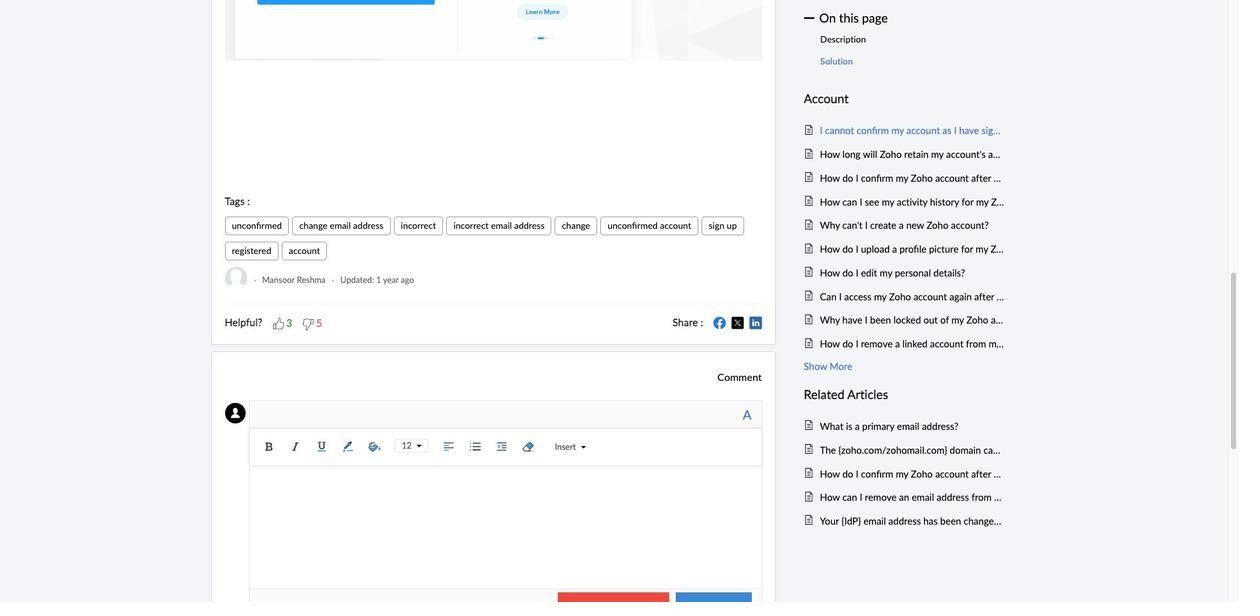 Task type: vqa. For each thing, say whether or not it's contained in the screenshot.
Topic Title... field on the bottom
no



Task type: describe. For each thing, give the bounding box(es) containing it.
facebook image
[[713, 317, 726, 330]]

align image
[[439, 437, 459, 457]]

font size image
[[412, 444, 422, 449]]

linkedin image
[[749, 317, 762, 330]]

1 heading from the top
[[804, 89, 1004, 109]]

twitter image
[[731, 317, 744, 330]]

clear formatting image
[[519, 437, 538, 457]]

background color image
[[365, 437, 385, 457]]

2 heading from the top
[[804, 385, 1004, 405]]

bold (ctrl+b) image
[[259, 437, 279, 457]]



Task type: locate. For each thing, give the bounding box(es) containing it.
1 vertical spatial heading
[[804, 385, 1004, 405]]

indent image
[[492, 437, 512, 457]]

insert options image
[[576, 445, 586, 450]]

a gif showing how to edit the email address that is registered incorrectly. image
[[225, 0, 762, 61]]

lists image
[[466, 437, 485, 457]]

italic (ctrl+i) image
[[286, 437, 305, 457]]

font color image
[[339, 437, 358, 457]]

heading
[[804, 89, 1004, 109], [804, 385, 1004, 405]]

underline (ctrl+u) image
[[312, 437, 332, 457]]

0 vertical spatial heading
[[804, 89, 1004, 109]]



